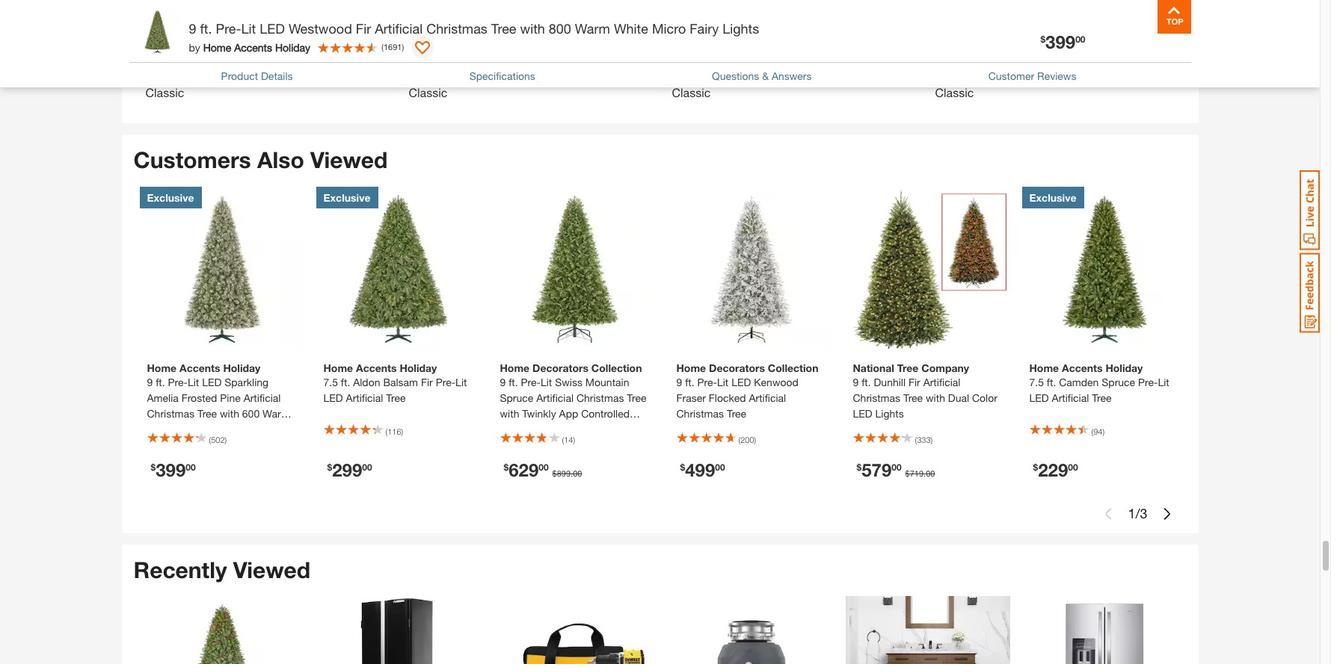 Task type: describe. For each thing, give the bounding box(es) containing it.
home accents holiday 7.5 ft. camden spruce pre-lit led artificial tree
[[1029, 362, 1169, 404]]

0 vertical spatial warm
[[575, 20, 610, 37]]

details
[[261, 69, 293, 82]]

( for home decorators collection 9 ft. pre-lit swiss mountain spruce artificial christmas tree with twinkly app controlled rgb lights
[[562, 435, 564, 445]]

ft. for home decorators collection 9 ft. pre-lit led kenwood fraser flocked artificial christmas tree
[[685, 376, 694, 389]]

changing,
[[967, 11, 1022, 26]]

decorators for 499
[[709, 362, 765, 374]]

( for home accents holiday 7.5 ft. camden spruce pre-lit led artificial tree
[[1091, 427, 1093, 437]]

2 steady from the left
[[464, 19, 502, 33]]

9 ft. pre-lit led sparkling amelia frosted pine artificial christmas tree with 600 warm white micro fairy lights image
[[139, 187, 304, 351]]

mountain
[[585, 376, 629, 389]]

swiss
[[555, 376, 582, 389]]

( left display icon
[[381, 42, 384, 51]]

9 ft. pre-lit led kenwood fraser flocked artificial christmas tree image
[[669, 187, 833, 351]]

( 200 )
[[738, 435, 756, 445]]

recently viewed
[[133, 557, 310, 584]]

christmas inside home accents holiday 9 ft. pre-lit led sparkling amelia frosted pine artificial christmas tree with 600 warm white micro fairy lights
[[147, 407, 194, 420]]

( for home decorators collection 9 ft. pre-lit led kenwood fraser flocked artificial christmas tree
[[738, 435, 740, 445]]

3 classic from the left
[[672, 85, 711, 100]]

home for 399
[[147, 362, 177, 374]]

with left 800
[[520, 20, 545, 37]]

lit inside home decorators collection 9 ft. pre-lit led kenwood fraser flocked artificial christmas tree
[[717, 376, 729, 389]]

with inside home accents holiday 9 ft. pre-lit led sparkling amelia frosted pine artificial christmas tree with 600 warm white micro fairy lights
[[220, 407, 239, 420]]

pine
[[220, 392, 241, 404]]

) for home decorators collection 9 ft. pre-lit swiss mountain spruce artificial christmas tree with twinkly app controlled rgb lights
[[573, 435, 575, 445]]

product details
[[221, 69, 293, 82]]

tree inside home accents holiday 9 ft. pre-lit led sparkling amelia frosted pine artificial christmas tree with 600 warm white micro fairy lights
[[197, 407, 217, 420]]

collection for $
[[591, 362, 642, 374]]

ft. for home accents holiday 7.5 ft. aldon balsam fir pre-lit led artificial tree
[[341, 376, 350, 389]]

home decorators collection 9 ft. pre-lit swiss mountain spruce artificial christmas tree with twinkly app controlled rgb lights
[[500, 362, 646, 436]]

color changing, multi-function, rgb technology, steady, twinkling
[[935, 11, 1135, 41]]

0 vertical spatial 399
[[1045, 31, 1075, 52]]

1 / 3
[[1128, 506, 1147, 522]]

micro inside home accents holiday 9 ft. pre-lit led sparkling amelia frosted pine artificial christmas tree with 600 warm white micro fairy lights
[[177, 423, 203, 436]]

function,
[[1056, 11, 1106, 26]]

9 up by
[[189, 20, 196, 37]]

specifications
[[469, 69, 535, 82]]

lit inside home accents holiday 7.5 ft. camden spruce pre-lit led artificial tree
[[1158, 376, 1169, 389]]

$ inside the '$ 299 00'
[[327, 462, 332, 473]]

1 steady from the left
[[201, 19, 238, 33]]

with inside national tree company 9 ft. dunhill fir artificial christmas tree with dual color led lights
[[926, 392, 945, 404]]

artificial inside national tree company 9 ft. dunhill fir artificial christmas tree with dual color led lights
[[923, 376, 960, 389]]

pre- inside home decorators collection 9 ft. pre-lit led kenwood fraser flocked artificial christmas tree
[[697, 376, 717, 389]]

home decorators collection 9 ft. pre-lit led kenwood fraser flocked artificial christmas tree
[[676, 362, 818, 420]]

controlled
[[581, 407, 630, 420]]

$ 229 00
[[1033, 460, 1078, 481]]

2 classic from the left
[[409, 85, 447, 100]]

company
[[921, 362, 969, 374]]

116
[[387, 427, 401, 437]]

rgb inside color changing, multi-function, rgb technology, steady, twinkling
[[1110, 11, 1135, 26]]

( 1691 )
[[381, 42, 404, 51]]

product
[[221, 69, 258, 82]]

product image image
[[133, 7, 181, 56]]

live chat image
[[1300, 170, 1320, 251]]

0 vertical spatial viewed
[[310, 147, 388, 174]]

719
[[910, 469, 924, 478]]

200
[[740, 435, 754, 445]]

color inside national tree company 9 ft. dunhill fir artificial christmas tree with dual color led lights
[[972, 392, 997, 404]]

christmas inside home decorators collection 9 ft. pre-lit led kenwood fraser flocked artificial christmas tree
[[676, 407, 724, 420]]

0 horizontal spatial 399
[[156, 460, 186, 481]]

( 94 )
[[1091, 427, 1105, 437]]

type
[[224, 53, 250, 67]]

top button
[[1157, 0, 1191, 34]]

tree inside home accents holiday 7.5 ft. aldon balsam fir pre-lit led artificial tree
[[386, 392, 406, 404]]

( 502 )
[[209, 435, 227, 445]]

94
[[1093, 427, 1103, 437]]

recently
[[133, 557, 227, 584]]

technology,
[[935, 26, 998, 41]]

ft. for national tree company 9 ft. dunhill fir artificial christmas tree with dual color led lights
[[862, 376, 871, 389]]

exclusive for 229
[[1029, 191, 1076, 204]]

. for 579
[[924, 469, 926, 478]]

7.5 ft. camden spruce pre-lit led artificial tree image
[[1022, 187, 1186, 351]]

artificial inside home accents holiday 9 ft. pre-lit led sparkling amelia frosted pine artificial christmas tree with 600 warm white micro fairy lights
[[243, 392, 281, 404]]

fraser
[[676, 392, 706, 404]]

299
[[332, 460, 362, 481]]

balsam
[[383, 376, 418, 389]]

lights inside national tree company 9 ft. dunhill fir artificial christmas tree with dual color led lights
[[875, 407, 904, 420]]

7.5 for 229
[[1029, 376, 1044, 389]]

customer
[[988, 69, 1034, 82]]

1 constant, from the left
[[145, 19, 198, 33]]

1
[[1128, 506, 1135, 522]]

artificial tree type
[[145, 53, 250, 67]]

) for national tree company 9 ft. dunhill fir artificial christmas tree with dual color led lights
[[931, 435, 933, 445]]

( for national tree company 9 ft. dunhill fir artificial christmas tree with dual color led lights
[[915, 435, 917, 445]]

899
[[557, 469, 571, 478]]

kenwood
[[754, 376, 799, 389]]

2 constant, from the left
[[409, 19, 461, 33]]

flocked
[[709, 392, 746, 404]]

9 for home decorators collection 9 ft. pre-lit led kenwood fraser flocked artificial christmas tree
[[676, 376, 682, 389]]

evolution 1hp, 1 hp garbage disposal, advanced series ez connect continuous feed food waste disposer image
[[669, 597, 833, 665]]

pre- inside home decorators collection 9 ft. pre-lit swiss mountain spruce artificial christmas tree with twinkly app controlled rgb lights
[[521, 376, 541, 389]]

decorators for $
[[532, 362, 588, 374]]

$ 579 00 $ 719 . 00
[[857, 460, 935, 481]]

&
[[762, 69, 769, 82]]

sonoma 48 in. w x 22 in. d x 34 in. h single sink bath vanity in almond latte with carrara marble top image
[[845, 597, 1010, 665]]

led inside home accents holiday 7.5 ft. camden spruce pre-lit led artificial tree
[[1029, 392, 1049, 404]]

9 for national tree company 9 ft. dunhill fir artificial christmas tree with dual color led lights
[[853, 376, 859, 389]]

499
[[685, 460, 715, 481]]

accents up product details
[[234, 41, 272, 53]]

led inside national tree company 9 ft. dunhill fir artificial christmas tree with dual color led lights
[[853, 407, 872, 420]]

$ inside $ 229 00
[[1033, 462, 1038, 473]]

9 ft. pre-lit led westwood fir artificial christmas tree with 800 warm white micro fairy lights image
[[139, 597, 304, 665]]

( for home accents holiday 9 ft. pre-lit led sparkling amelia frosted pine artificial christmas tree with 600 warm white micro fairy lights
[[209, 435, 211, 445]]

accents for 229
[[1062, 362, 1103, 374]]

app
[[559, 407, 578, 420]]

by
[[189, 41, 200, 53]]

0 vertical spatial $ 399 00
[[1040, 31, 1085, 52]]

spruce inside home decorators collection 9 ft. pre-lit swiss mountain spruce artificial christmas tree with twinkly app controlled rgb lights
[[500, 392, 533, 404]]

800
[[549, 20, 571, 37]]

/
[[1135, 506, 1140, 522]]

( for home accents holiday 7.5 ft. aldon balsam fir pre-lit led artificial tree
[[385, 427, 387, 437]]

( 333 )
[[915, 435, 933, 445]]

customers also viewed
[[133, 147, 388, 174]]

twinkling inside color changing, multi-function, rgb technology, steady, twinkling
[[1045, 26, 1094, 41]]

502
[[211, 435, 225, 445]]

14
[[564, 435, 573, 445]]

customer reviews
[[988, 69, 1076, 82]]

7.5 for 299
[[323, 376, 338, 389]]



Task type: vqa. For each thing, say whether or not it's contained in the screenshot.
the Included on the right of page
no



Task type: locate. For each thing, give the bounding box(es) containing it.
home accents holiday 7.5 ft. aldon balsam fir pre-lit led artificial tree
[[323, 362, 467, 404]]

1 vertical spatial rgb
[[500, 423, 522, 436]]

customer reviews button
[[988, 68, 1076, 84], [988, 68, 1076, 84]]

1 vertical spatial color
[[972, 392, 997, 404]]

2 horizontal spatial fir
[[909, 376, 920, 389]]

) up $ 579 00 $ 719 . 00
[[931, 435, 933, 445]]

accents inside home accents holiday 7.5 ft. camden spruce pre-lit led artificial tree
[[1062, 362, 1103, 374]]

home for 299
[[323, 362, 353, 374]]

2 constant, steady from the left
[[409, 19, 502, 33]]

tree up specifications
[[491, 20, 516, 37]]

0 horizontal spatial spruce
[[500, 392, 533, 404]]

1 decorators from the left
[[532, 362, 588, 374]]

frosted
[[181, 392, 217, 404]]

333
[[917, 435, 931, 445]]

1 constant, steady from the left
[[145, 19, 238, 33]]

tree down camden
[[1092, 392, 1112, 404]]

holiday inside home accents holiday 7.5 ft. camden spruce pre-lit led artificial tree
[[1106, 362, 1143, 374]]

579
[[862, 460, 892, 481]]

1 horizontal spatial 7.5
[[1029, 376, 1044, 389]]

ready-to-assemble 24-gauge steel freestanding garage cabinet in black (30.5 in. w x 72 in. h x 18.3 in. d) image
[[316, 597, 480, 665]]

color inside color changing, multi-function, rgb technology, steady, twinkling
[[935, 11, 964, 26]]

reviews
[[1037, 69, 1076, 82]]

led inside home decorators collection 9 ft. pre-lit led kenwood fraser flocked artificial christmas tree
[[731, 376, 751, 389]]

atomic 20-volt lithium-ion cordless compact 1/2 in. drill/driver kit with 2.0ah battery, charger and bag image
[[492, 597, 657, 665]]

pre- right balsam on the left bottom of the page
[[436, 376, 455, 389]]

0 horizontal spatial micro
[[177, 423, 203, 436]]

1 horizontal spatial fairy
[[690, 20, 719, 37]]

steady up "by home accents holiday"
[[201, 19, 238, 33]]

( up '719'
[[915, 435, 917, 445]]

fir
[[356, 20, 371, 37], [421, 376, 433, 389], [909, 376, 920, 389]]

ft. inside home accents holiday 7.5 ft. aldon balsam fir pre-lit led artificial tree
[[341, 376, 350, 389]]

ft. for home accents holiday 9 ft. pre-lit led sparkling amelia frosted pine artificial christmas tree with 600 warm white micro fairy lights
[[156, 376, 165, 389]]

00 inside $ 229 00
[[1068, 462, 1078, 473]]

1 vertical spatial $ 399 00
[[151, 460, 196, 481]]

home
[[203, 41, 231, 53], [147, 362, 177, 374], [323, 362, 353, 374], [500, 362, 530, 374], [676, 362, 706, 374], [1029, 362, 1059, 374]]

ft. inside national tree company 9 ft. dunhill fir artificial christmas tree with dual color led lights
[[862, 376, 871, 389]]

9 for home decorators collection 9 ft. pre-lit swiss mountain spruce artificial christmas tree with twinkly app controlled rgb lights
[[500, 376, 506, 389]]

tree left type
[[196, 53, 220, 67]]

) down home decorators collection 9 ft. pre-lit led kenwood fraser flocked artificial christmas tree
[[754, 435, 756, 445]]

4 classic from the left
[[935, 85, 974, 100]]

$ 399 00
[[1040, 31, 1085, 52], [151, 460, 196, 481]]

tree down balsam on the left bottom of the page
[[386, 392, 406, 404]]

( down frosted
[[209, 435, 211, 445]]

tree down frosted
[[197, 407, 217, 420]]

$ 629 00 $ 899 . 00
[[504, 460, 582, 481]]

westwood
[[289, 20, 352, 37]]

ft. down national
[[862, 376, 871, 389]]

1 horizontal spatial 399
[[1045, 31, 1075, 52]]

accents up frosted
[[179, 362, 220, 374]]

home accents holiday 9 ft. pre-lit led sparkling amelia frosted pine artificial christmas tree with 600 warm white micro fairy lights
[[147, 362, 290, 436]]

accents inside home accents holiday 7.5 ft. aldon balsam fir pre-lit led artificial tree
[[356, 362, 397, 374]]

399
[[1045, 31, 1075, 52], [156, 460, 186, 481]]

christmas down fraser
[[676, 407, 724, 420]]

3
[[1140, 506, 1147, 522]]

tree up dunhill
[[897, 362, 919, 374]]

0 horizontal spatial $ 399 00
[[151, 460, 196, 481]]

holiday
[[275, 41, 310, 53], [223, 362, 261, 374], [400, 362, 437, 374], [1106, 362, 1143, 374]]

1 . from the left
[[571, 469, 573, 478]]

0 horizontal spatial .
[[571, 469, 573, 478]]

amelia
[[147, 392, 179, 404]]

fairy inside home accents holiday 9 ft. pre-lit led sparkling amelia frosted pine artificial christmas tree with 600 warm white micro fairy lights
[[206, 423, 229, 436]]

with left twinkly
[[500, 407, 519, 420]]

600
[[242, 407, 260, 420]]

feedback link image
[[1300, 253, 1320, 334]]

artificial left type
[[145, 53, 193, 67]]

camden
[[1059, 376, 1099, 389]]

ft. up fraser
[[685, 376, 694, 389]]

next slide image
[[1161, 508, 1173, 520]]

0 horizontal spatial color
[[935, 11, 964, 26]]

0 vertical spatial rgb
[[1110, 11, 1135, 26]]

0 horizontal spatial exclusive
[[147, 191, 194, 204]]

1 horizontal spatial twinkling
[[1045, 26, 1094, 41]]

pre- right camden
[[1138, 376, 1158, 389]]

1 vertical spatial micro
[[177, 423, 203, 436]]

lights down dunhill
[[875, 407, 904, 420]]

9 up fraser
[[676, 376, 682, 389]]

classic
[[145, 85, 184, 100], [409, 85, 447, 100], [672, 85, 711, 100], [935, 85, 974, 100]]

holiday for 229
[[1106, 362, 1143, 374]]

7.5 inside home accents holiday 7.5 ft. camden spruce pre-lit led artificial tree
[[1029, 376, 1044, 389]]

00
[[1075, 34, 1085, 45], [186, 462, 196, 473], [362, 462, 372, 473], [539, 462, 549, 473], [715, 462, 725, 473], [892, 462, 902, 473], [1068, 462, 1078, 473], [573, 469, 582, 478], [926, 469, 935, 478]]

lights inside home accents holiday 9 ft. pre-lit led sparkling amelia frosted pine artificial christmas tree with 600 warm white micro fairy lights
[[231, 423, 260, 436]]

tree down flocked
[[727, 407, 746, 420]]

1 vertical spatial viewed
[[233, 557, 310, 584]]

tree down "mountain" in the bottom left of the page
[[627, 392, 646, 404]]

holiday for 399
[[223, 362, 261, 374]]

0 horizontal spatial 7.5
[[323, 376, 338, 389]]

1 horizontal spatial .
[[924, 469, 926, 478]]

1 horizontal spatial spruce
[[1102, 376, 1135, 389]]

spruce inside home accents holiday 7.5 ft. camden spruce pre-lit led artificial tree
[[1102, 376, 1135, 389]]

1 classic from the left
[[145, 85, 184, 100]]

1 horizontal spatial color
[[972, 392, 997, 404]]

ft. inside home accents holiday 9 ft. pre-lit led sparkling amelia frosted pine artificial christmas tree with 600 warm white micro fairy lights
[[156, 376, 165, 389]]

lights down twinkly
[[525, 423, 554, 436]]

christmas
[[426, 20, 487, 37], [576, 392, 624, 404], [853, 392, 900, 404], [147, 407, 194, 420], [676, 407, 724, 420]]

answers
[[772, 69, 812, 82]]

(
[[381, 42, 384, 51], [385, 427, 387, 437], [1091, 427, 1093, 437], [209, 435, 211, 445], [562, 435, 564, 445], [738, 435, 740, 445], [915, 435, 917, 445]]

collection inside home decorators collection 9 ft. pre-lit led kenwood fraser flocked artificial christmas tree
[[768, 362, 818, 374]]

2 decorators from the left
[[709, 362, 765, 374]]

spruce up twinkly
[[500, 392, 533, 404]]

$ 399 00 down amelia
[[151, 460, 196, 481]]

holiday inside home accents holiday 9 ft. pre-lit led sparkling amelia frosted pine artificial christmas tree with 600 warm white micro fairy lights
[[223, 362, 261, 374]]

$ 299 00
[[327, 460, 372, 481]]

0 horizontal spatial decorators
[[532, 362, 588, 374]]

rgb down twinkly
[[500, 423, 522, 436]]

dual
[[948, 392, 969, 404]]

$ inside '$ 499 00'
[[680, 462, 685, 473]]

fir right balsam on the left bottom of the page
[[421, 376, 433, 389]]

accents
[[234, 41, 272, 53], [179, 362, 220, 374], [356, 362, 397, 374], [1062, 362, 1103, 374]]

national tree company 9 ft. dunhill fir artificial christmas tree with dual color led lights
[[853, 362, 997, 420]]

color up technology,
[[935, 11, 964, 26]]

by home accents holiday
[[189, 41, 310, 53]]

. down ( 333 )
[[924, 469, 926, 478]]

9 ft. pre-lit swiss mountain spruce artificial christmas tree with twinkly app controlled rgb lights image
[[492, 187, 657, 351]]

( down app
[[562, 435, 564, 445]]

christmas inside home decorators collection 9 ft. pre-lit swiss mountain spruce artificial christmas tree with twinkly app controlled rgb lights
[[576, 392, 624, 404]]

fir inside home accents holiday 7.5 ft. aldon balsam fir pre-lit led artificial tree
[[421, 376, 433, 389]]

collection up "mountain" in the bottom left of the page
[[591, 362, 642, 374]]

fir right dunhill
[[909, 376, 920, 389]]

white right 800
[[614, 20, 648, 37]]

home inside home accents holiday 9 ft. pre-lit led sparkling amelia frosted pine artificial christmas tree with 600 warm white micro fairy lights
[[147, 362, 177, 374]]

artificial inside home accents holiday 7.5 ft. aldon balsam fir pre-lit led artificial tree
[[346, 392, 383, 404]]

1 horizontal spatial warm
[[575, 20, 610, 37]]

decorators inside home decorators collection 9 ft. pre-lit led kenwood fraser flocked artificial christmas tree
[[709, 362, 765, 374]]

warm
[[575, 20, 610, 37], [263, 407, 290, 420]]

artificial
[[375, 20, 423, 37], [145, 53, 193, 67], [923, 376, 960, 389], [243, 392, 281, 404], [346, 392, 383, 404], [536, 392, 574, 404], [749, 392, 786, 404], [1052, 392, 1089, 404]]

home inside home decorators collection 9 ft. pre-lit led kenwood fraser flocked artificial christmas tree
[[676, 362, 706, 374]]

aldon
[[353, 376, 380, 389]]

home for $
[[500, 362, 530, 374]]

2 exclusive from the left
[[323, 191, 371, 204]]

00 inside '$ 499 00'
[[715, 462, 725, 473]]

0 horizontal spatial rgb
[[500, 423, 522, 436]]

artificial down aldon
[[346, 392, 383, 404]]

0 horizontal spatial collection
[[591, 362, 642, 374]]

color right the dual
[[972, 392, 997, 404]]

artificial inside home decorators collection 9 ft. pre-lit led kenwood fraser flocked artificial christmas tree
[[749, 392, 786, 404]]

artificial up "600" in the left bottom of the page
[[243, 392, 281, 404]]

exclusive for 299
[[323, 191, 371, 204]]

ft. left camden
[[1047, 376, 1056, 389]]

) down pine
[[225, 435, 227, 445]]

) left display icon
[[402, 42, 404, 51]]

1 collection from the left
[[591, 362, 642, 374]]

) for home accents holiday 7.5 ft. camden spruce pre-lit led artificial tree
[[1103, 427, 1105, 437]]

0 horizontal spatial constant, steady
[[145, 19, 238, 33]]

accents for 399
[[179, 362, 220, 374]]

$
[[1040, 34, 1045, 45], [151, 462, 156, 473], [327, 462, 332, 473], [504, 462, 509, 473], [680, 462, 685, 473], [857, 462, 862, 473], [1033, 462, 1038, 473], [552, 469, 557, 478], [905, 469, 910, 478]]

spruce
[[1102, 376, 1135, 389], [500, 392, 533, 404]]

0 vertical spatial color
[[935, 11, 964, 26]]

spruce right camden
[[1102, 376, 1135, 389]]

7.5 left aldon
[[323, 376, 338, 389]]

twinkling down the function,
[[1045, 26, 1094, 41]]

with inside home decorators collection 9 ft. pre-lit swiss mountain spruce artificial christmas tree with twinkly app controlled rgb lights
[[500, 407, 519, 420]]

rgb inside home decorators collection 9 ft. pre-lit swiss mountain spruce artificial christmas tree with twinkly app controlled rgb lights
[[500, 423, 522, 436]]

pre- up twinkly
[[521, 376, 541, 389]]

24.5 cu. ft. french door refrigerator in fingerprint resistant stainless steel image
[[1022, 597, 1186, 665]]

ft. left swiss at the left bottom of page
[[509, 376, 518, 389]]

2 7.5 from the left
[[1029, 376, 1044, 389]]

0 vertical spatial spruce
[[1102, 376, 1135, 389]]

2 horizontal spatial exclusive
[[1029, 191, 1076, 204]]

1 vertical spatial 399
[[156, 460, 186, 481]]

. down ( 14 )
[[571, 469, 573, 478]]

accents for 299
[[356, 362, 397, 374]]

2 . from the left
[[924, 469, 926, 478]]

ft. inside home decorators collection 9 ft. pre-lit swiss mountain spruce artificial christmas tree with twinkly app controlled rgb lights
[[509, 376, 518, 389]]

constant, up by
[[145, 19, 198, 33]]

christmas up display icon
[[426, 20, 487, 37]]

. for 629
[[571, 469, 573, 478]]

twinkling
[[672, 19, 721, 33], [1045, 26, 1094, 41]]

$ 499 00
[[680, 460, 725, 481]]

christmas up 'controlled'
[[576, 392, 624, 404]]

7.5 left camden
[[1029, 376, 1044, 389]]

fairy down pine
[[206, 423, 229, 436]]

collection up kenwood
[[768, 362, 818, 374]]

national
[[853, 362, 894, 374]]

ft. left aldon
[[341, 376, 350, 389]]

lights
[[723, 20, 759, 37], [875, 407, 904, 420], [231, 423, 260, 436], [525, 423, 554, 436]]

also
[[257, 147, 304, 174]]

9 inside home accents holiday 9 ft. pre-lit led sparkling amelia frosted pine artificial christmas tree with 600 warm white micro fairy lights
[[147, 376, 153, 389]]

. inside $ 629 00 $ 899 . 00
[[571, 469, 573, 478]]

$ 399 00 down the function,
[[1040, 31, 1085, 52]]

( down home accents holiday 7.5 ft. aldon balsam fir pre-lit led artificial tree
[[385, 427, 387, 437]]

twinkling up 'questions'
[[672, 19, 721, 33]]

lit inside home decorators collection 9 ft. pre-lit swiss mountain spruce artificial christmas tree with twinkly app controlled rgb lights
[[541, 376, 552, 389]]

with
[[520, 20, 545, 37], [926, 392, 945, 404], [220, 407, 239, 420], [500, 407, 519, 420]]

0 vertical spatial white
[[614, 20, 648, 37]]

629
[[509, 460, 539, 481]]

pre- up "by home accents holiday"
[[216, 20, 241, 37]]

home for 229
[[1029, 362, 1059, 374]]

fir for lit
[[356, 20, 371, 37]]

pre- inside home accents holiday 9 ft. pre-lit led sparkling amelia frosted pine artificial christmas tree with 600 warm white micro fairy lights
[[168, 376, 188, 389]]

) for home decorators collection 9 ft. pre-lit led kenwood fraser flocked artificial christmas tree
[[754, 435, 756, 445]]

pre- up amelia
[[168, 376, 188, 389]]

3 exclusive from the left
[[1029, 191, 1076, 204]]

exclusive
[[147, 191, 194, 204], [323, 191, 371, 204], [1029, 191, 1076, 204]]

9 ft. dunhill fir artificial christmas tree with dual color led lights image
[[845, 187, 1010, 351]]

sparkling
[[225, 376, 269, 389]]

exclusive for 399
[[147, 191, 194, 204]]

white inside home accents holiday 9 ft. pre-lit led sparkling amelia frosted pine artificial christmas tree with 600 warm white micro fairy lights
[[147, 423, 174, 436]]

tree inside home decorators collection 9 ft. pre-lit swiss mountain spruce artificial christmas tree with twinkly app controlled rgb lights
[[627, 392, 646, 404]]

0 horizontal spatial fairy
[[206, 423, 229, 436]]

constant, steady up display icon
[[409, 19, 502, 33]]

7.5 inside home accents holiday 7.5 ft. aldon balsam fir pre-lit led artificial tree
[[323, 376, 338, 389]]

twinkly
[[522, 407, 556, 420]]

1 vertical spatial fairy
[[206, 423, 229, 436]]

steady,
[[1002, 26, 1042, 41]]

1 vertical spatial white
[[147, 423, 174, 436]]

( 116 )
[[385, 427, 403, 437]]

ft. inside home decorators collection 9 ft. pre-lit led kenwood fraser flocked artificial christmas tree
[[685, 376, 694, 389]]

warm right "600" in the left bottom of the page
[[263, 407, 290, 420]]

collection for 499
[[768, 362, 818, 374]]

dunhill
[[874, 376, 906, 389]]

9 up amelia
[[147, 376, 153, 389]]

7.5 ft. aldon balsam fir pre-lit led artificial tree image
[[316, 187, 480, 351]]

warm right 800
[[575, 20, 610, 37]]

9 ft. pre-lit led westwood fir artificial christmas tree with 800 warm white micro fairy lights
[[189, 20, 759, 37]]

questions
[[712, 69, 759, 82]]

tree
[[491, 20, 516, 37], [196, 53, 220, 67], [897, 362, 919, 374], [386, 392, 406, 404], [627, 392, 646, 404], [903, 392, 923, 404], [1092, 392, 1112, 404], [197, 407, 217, 420], [727, 407, 746, 420]]

0 horizontal spatial warm
[[263, 407, 290, 420]]

christmas down dunhill
[[853, 392, 900, 404]]

7.5
[[323, 376, 338, 389], [1029, 376, 1044, 389]]

constant, up display icon
[[409, 19, 461, 33]]

artificial up app
[[536, 392, 574, 404]]

) down home accents holiday 7.5 ft. aldon balsam fir pre-lit led artificial tree
[[401, 427, 403, 437]]

9 inside national tree company 9 ft. dunhill fir artificial christmas tree with dual color led lights
[[853, 376, 859, 389]]

2 collection from the left
[[768, 362, 818, 374]]

0 vertical spatial fairy
[[690, 20, 719, 37]]

christmas down amelia
[[147, 407, 194, 420]]

led inside home accents holiday 9 ft. pre-lit led sparkling amelia frosted pine artificial christmas tree with 600 warm white micro fairy lights
[[202, 376, 222, 389]]

viewed
[[310, 147, 388, 174], [233, 557, 310, 584]]

1691
[[384, 42, 402, 51]]

) down app
[[573, 435, 575, 445]]

rgb
[[1110, 11, 1135, 26], [500, 423, 522, 436]]

fairy up 'questions'
[[690, 20, 719, 37]]

lit inside home accents holiday 7.5 ft. aldon balsam fir pre-lit led artificial tree
[[455, 376, 467, 389]]

1 horizontal spatial constant,
[[409, 19, 461, 33]]

1 horizontal spatial decorators
[[709, 362, 765, 374]]

fir for 9
[[909, 376, 920, 389]]

9
[[189, 20, 196, 37], [147, 376, 153, 389], [500, 376, 506, 389], [676, 376, 682, 389], [853, 376, 859, 389]]

product details button
[[221, 68, 293, 84], [221, 68, 293, 84]]

artificial inside home decorators collection 9 ft. pre-lit swiss mountain spruce artificial christmas tree with twinkly app controlled rgb lights
[[536, 392, 574, 404]]

.
[[571, 469, 573, 478], [924, 469, 926, 478]]

9 for home accents holiday 9 ft. pre-lit led sparkling amelia frosted pine artificial christmas tree with 600 warm white micro fairy lights
[[147, 376, 153, 389]]

0 horizontal spatial constant,
[[145, 19, 198, 33]]

1 horizontal spatial collection
[[768, 362, 818, 374]]

warm inside home accents holiday 9 ft. pre-lit led sparkling amelia frosted pine artificial christmas tree with 600 warm white micro fairy lights
[[263, 407, 290, 420]]

customers
[[133, 147, 251, 174]]

1 horizontal spatial rgb
[[1110, 11, 1135, 26]]

holiday inside home accents holiday 7.5 ft. aldon balsam fir pre-lit led artificial tree
[[400, 362, 437, 374]]

artificial down company
[[923, 376, 960, 389]]

. inside $ 579 00 $ 719 . 00
[[924, 469, 926, 478]]

christmas inside national tree company 9 ft. dunhill fir artificial christmas tree with dual color led lights
[[853, 392, 900, 404]]

1 horizontal spatial fir
[[421, 376, 433, 389]]

fir right westwood
[[356, 20, 371, 37]]

decorators inside home decorators collection 9 ft. pre-lit swiss mountain spruce artificial christmas tree with twinkly app controlled rgb lights
[[532, 362, 588, 374]]

( down home accents holiday 7.5 ft. camden spruce pre-lit led artificial tree
[[1091, 427, 1093, 437]]

holiday for 299
[[400, 362, 437, 374]]

with down pine
[[220, 407, 239, 420]]

lights up 'questions'
[[723, 20, 759, 37]]

00 inside the '$ 299 00'
[[362, 462, 372, 473]]

ft. inside home accents holiday 7.5 ft. camden spruce pre-lit led artificial tree
[[1047, 376, 1056, 389]]

pre- up fraser
[[697, 376, 717, 389]]

( 14 )
[[562, 435, 575, 445]]

home inside home accents holiday 7.5 ft. camden spruce pre-lit led artificial tree
[[1029, 362, 1059, 374]]

led inside home accents holiday 7.5 ft. aldon balsam fir pre-lit led artificial tree
[[323, 392, 343, 404]]

lit inside home accents holiday 9 ft. pre-lit led sparkling amelia frosted pine artificial christmas tree with 600 warm white micro fairy lights
[[188, 376, 199, 389]]

decorators up swiss at the left bottom of page
[[532, 362, 588, 374]]

micro
[[652, 20, 686, 37], [177, 423, 203, 436]]

ft. up by
[[200, 20, 212, 37]]

with left the dual
[[926, 392, 945, 404]]

399 down amelia
[[156, 460, 186, 481]]

steady up specifications
[[464, 19, 502, 33]]

1 exclusive from the left
[[147, 191, 194, 204]]

home for 499
[[676, 362, 706, 374]]

1 horizontal spatial constant, steady
[[409, 19, 502, 33]]

collection inside home decorators collection 9 ft. pre-lit swiss mountain spruce artificial christmas tree with twinkly app controlled rgb lights
[[591, 362, 642, 374]]

) for home accents holiday 9 ft. pre-lit led sparkling amelia frosted pine artificial christmas tree with 600 warm white micro fairy lights
[[225, 435, 227, 445]]

home inside home accents holiday 7.5 ft. aldon balsam fir pre-lit led artificial tree
[[323, 362, 353, 374]]

constant, steady up by
[[145, 19, 238, 33]]

) down home accents holiday 7.5 ft. camden spruce pre-lit led artificial tree
[[1103, 427, 1105, 437]]

1 7.5 from the left
[[323, 376, 338, 389]]

9 inside home decorators collection 9 ft. pre-lit led kenwood fraser flocked artificial christmas tree
[[676, 376, 682, 389]]

lights inside home decorators collection 9 ft. pre-lit swiss mountain spruce artificial christmas tree with twinkly app controlled rgb lights
[[525, 423, 554, 436]]

1 horizontal spatial steady
[[464, 19, 502, 33]]

decorators up flocked
[[709, 362, 765, 374]]

1 horizontal spatial $ 399 00
[[1040, 31, 1085, 52]]

white
[[614, 20, 648, 37], [147, 423, 174, 436]]

1 horizontal spatial micro
[[652, 20, 686, 37]]

1 vertical spatial warm
[[263, 407, 290, 420]]

accents inside home accents holiday 9 ft. pre-lit led sparkling amelia frosted pine artificial christmas tree with 600 warm white micro fairy lights
[[179, 362, 220, 374]]

artificial down kenwood
[[749, 392, 786, 404]]

artificial up ( 1691 )
[[375, 20, 423, 37]]

accents up aldon
[[356, 362, 397, 374]]

artificial inside home accents holiday 7.5 ft. camden spruce pre-lit led artificial tree
[[1052, 392, 1089, 404]]

tree down dunhill
[[903, 392, 923, 404]]

ft. for home accents holiday 7.5 ft. camden spruce pre-lit led artificial tree
[[1047, 376, 1056, 389]]

399 down 'multi-'
[[1045, 31, 1075, 52]]

pre- inside home accents holiday 7.5 ft. aldon balsam fir pre-lit led artificial tree
[[436, 376, 455, 389]]

multi-
[[1026, 11, 1056, 26]]

specifications button
[[469, 68, 535, 84], [469, 68, 535, 84]]

1 vertical spatial spruce
[[500, 392, 533, 404]]

white down amelia
[[147, 423, 174, 436]]

pre-
[[216, 20, 241, 37], [168, 376, 188, 389], [436, 376, 455, 389], [521, 376, 541, 389], [697, 376, 717, 389], [1138, 376, 1158, 389]]

tree inside home decorators collection 9 ft. pre-lit led kenwood fraser flocked artificial christmas tree
[[727, 407, 746, 420]]

lights down "600" in the left bottom of the page
[[231, 423, 260, 436]]

questions & answers
[[712, 69, 812, 82]]

lit
[[241, 20, 256, 37], [188, 376, 199, 389], [455, 376, 467, 389], [541, 376, 552, 389], [717, 376, 729, 389], [1158, 376, 1169, 389]]

ft. for home decorators collection 9 ft. pre-lit swiss mountain spruce artificial christmas tree with twinkly app controlled rgb lights
[[509, 376, 518, 389]]

display image
[[415, 41, 430, 56]]

0 horizontal spatial fir
[[356, 20, 371, 37]]

home inside home decorators collection 9 ft. pre-lit swiss mountain spruce artificial christmas tree with twinkly app controlled rgb lights
[[500, 362, 530, 374]]

9 inside home decorators collection 9 ft. pre-lit swiss mountain spruce artificial christmas tree with twinkly app controlled rgb lights
[[500, 376, 506, 389]]

accents up camden
[[1062, 362, 1103, 374]]

) for home accents holiday 7.5 ft. aldon balsam fir pre-lit led artificial tree
[[401, 427, 403, 437]]

1 horizontal spatial white
[[614, 20, 648, 37]]

this is the first slide image
[[1103, 508, 1115, 520]]

1 horizontal spatial exclusive
[[323, 191, 371, 204]]

0 horizontal spatial twinkling
[[672, 19, 721, 33]]

0 horizontal spatial white
[[147, 423, 174, 436]]

tree inside home accents holiday 7.5 ft. camden spruce pre-lit led artificial tree
[[1092, 392, 1112, 404]]

0 vertical spatial micro
[[652, 20, 686, 37]]

9 left swiss at the left bottom of page
[[500, 376, 506, 389]]

0 horizontal spatial steady
[[201, 19, 238, 33]]

9 down national
[[853, 376, 859, 389]]

artificial down camden
[[1052, 392, 1089, 404]]

fir inside national tree company 9 ft. dunhill fir artificial christmas tree with dual color led lights
[[909, 376, 920, 389]]

rgb right the function,
[[1110, 11, 1135, 26]]

constant, steady
[[145, 19, 238, 33], [409, 19, 502, 33]]

229
[[1038, 460, 1068, 481]]

pre- inside home accents holiday 7.5 ft. camden spruce pre-lit led artificial tree
[[1138, 376, 1158, 389]]

( down flocked
[[738, 435, 740, 445]]



